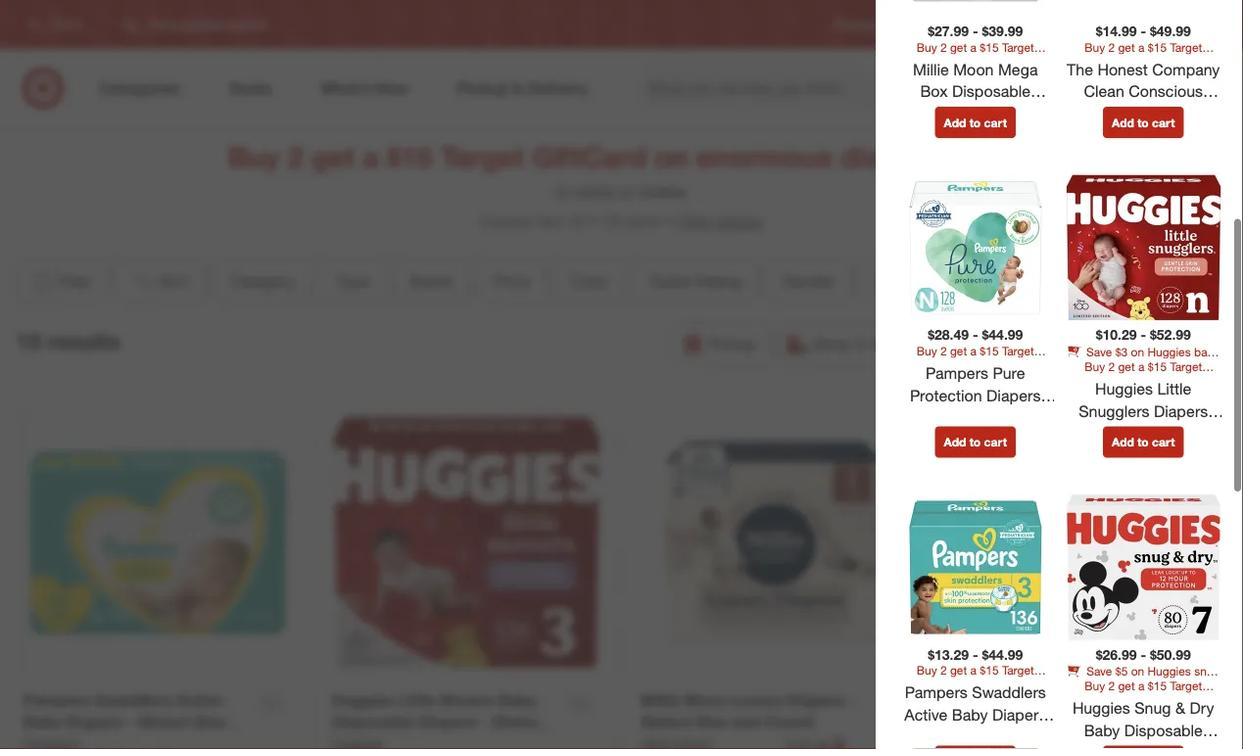 Task type: vqa. For each thing, say whether or not it's contained in the screenshot.
the Weekly
yes



Task type: locate. For each thing, give the bounding box(es) containing it.
on inside buy 2 get a $15 target giftcard on enormous diaper packs in-store or online
[[654, 139, 688, 174]]

pampers for pampers swaddlers active baby diapers - (select size and count)
[[23, 691, 90, 710]]

1 vertical spatial moon
[[685, 691, 727, 710]]

huggies snug & dry baby disposable diapers huge pack - size 7 - 80ct image
[[1065, 489, 1222, 646]]

(select inside pampers swaddlers active baby diapers - (select size and count)
[[138, 713, 189, 732]]

little left the movers
[[398, 691, 435, 710]]

expires nov 25
[[480, 211, 586, 231]]

baby
[[1194, 344, 1220, 359]]

weekly ad
[[910, 17, 965, 32]]

in-
[[556, 182, 577, 202]]

and inside pampers swaddlers active baby diapers - (select size and count)
[[23, 735, 51, 750]]

little
[[1158, 379, 1192, 398], [398, 691, 435, 710]]

enormous
[[696, 139, 833, 174]]

disposable inside millie moon mega box disposable diapers - size 3 - 144ct
[[952, 82, 1031, 101]]

diapers inside huggies snug & dry baby disposable diapers huge pack
[[1071, 744, 1125, 750]]

millie moon luxury diapers - (select size and count) link
[[641, 689, 864, 734]]

add to cart down protection
[[944, 435, 1007, 450]]

1 vertical spatial enormous
[[898, 728, 970, 747]]

moon inside millie moon luxury diapers - (select size and count)
[[685, 691, 727, 710]]

add to cart button up packs
[[935, 107, 1016, 138]]

target left circle
[[1075, 17, 1107, 32]]

millie inside millie moon mega box disposable diapers - size 3 - 144ct
[[913, 60, 949, 79]]

1 vertical spatial 19
[[16, 328, 41, 355]]

0 horizontal spatial target
[[440, 139, 525, 174]]

pampers
[[926, 364, 989, 383], [905, 683, 968, 702], [23, 691, 90, 710]]

pampers for pampers swaddlers active baby diapers enormous pack - si
[[905, 683, 968, 702]]

to
[[970, 115, 981, 130], [1138, 115, 1149, 130], [970, 435, 981, 450], [1138, 435, 1149, 450]]

add to cart button down protection
[[935, 426, 1016, 458]]

cart down pure
[[984, 435, 1007, 450]]

the honest company clean conscious disposable diapers - (select size and pattern) image
[[950, 408, 1220, 679], [950, 408, 1220, 679]]

(select inside "the honest company clean conscious disposable diapers - (select size a"
[[1023, 736, 1074, 750]]

$14.99
[[1096, 22, 1137, 40]]

little inside huggies little movers baby disposable diapers - (select size and count)
[[398, 691, 435, 710]]

baby for huggies little movers baby disposable diapers - (select size and count)
[[499, 691, 536, 710]]

swaddlers
[[972, 683, 1046, 702], [94, 691, 172, 710]]

millie for millie moon mega box disposable diapers - size 3 - 144ct
[[913, 60, 949, 79]]

&
[[1176, 699, 1186, 718]]

find stores link
[[1172, 16, 1232, 33]]

huggies inside save $3 on huggies baby diapers on select items
[[1148, 344, 1191, 359]]

little inside huggies little snugglers diapers giant pack - size newborn (128ct)
[[1158, 379, 1192, 398]]

enormous down the
[[898, 728, 970, 747]]

millie inside millie moon luxury diapers - (select size and count)
[[641, 691, 680, 710]]

the honest company clean conscious disposable diapers - (select size a
[[950, 692, 1158, 750]]

- inside millie moon luxury diapers - (select size and count)
[[849, 691, 856, 710]]

swaddlers inside pampers swaddlers active baby diapers - (select size and count)
[[94, 691, 172, 710]]

-
[[973, 22, 978, 40], [1141, 22, 1146, 40], [973, 104, 979, 124], [1031, 104, 1037, 124], [973, 326, 978, 344], [1141, 326, 1146, 344], [1030, 408, 1036, 427], [1164, 424, 1170, 443], [985, 431, 991, 450], [973, 646, 978, 663], [1141, 646, 1146, 663], [849, 691, 856, 710], [127, 713, 134, 732], [482, 713, 488, 732], [1013, 728, 1019, 747], [1012, 736, 1019, 750]]

- inside huggies little movers baby disposable diapers - (select size and count)
[[482, 713, 488, 732]]

baby inside huggies little movers baby disposable diapers - (select size and count)
[[499, 691, 536, 710]]

in
[[855, 334, 867, 353]]

2 $44.99 from the top
[[982, 646, 1023, 663]]

baby for pampers swaddlers active baby diapers enormous pack - si
[[952, 706, 988, 725]]

0 horizontal spatial little
[[398, 691, 435, 710]]

results
[[47, 328, 120, 355]]

- inside huggies little snugglers diapers giant pack - size newborn (128ct)
[[1164, 424, 1170, 443]]

(128ct)
[[1154, 446, 1202, 466]]

add to cart button down snugglers
[[1103, 426, 1184, 458]]

2 horizontal spatial and
[[732, 713, 760, 732]]

4 link
[[1181, 67, 1224, 110]]

store
[[577, 182, 615, 202], [871, 334, 907, 353]]

0 vertical spatial store
[[577, 182, 615, 202]]

size inside millie moon luxury diapers - (select size and count)
[[696, 713, 728, 732]]

items inside save $3 on huggies baby diapers on select items
[[1176, 359, 1205, 374]]

weekly
[[910, 17, 947, 32]]

mega
[[998, 60, 1038, 79]]

$27.99 - $39.99
[[928, 22, 1023, 40]]

0 vertical spatial little
[[1158, 379, 1192, 398]]

baby inside pampers swaddlers active baby diapers enormous pack - si
[[952, 706, 988, 725]]

diaper
[[841, 139, 927, 174]]

enormous inside pampers pure protection diapers enormous pack - newborn - 128ct
[[915, 408, 987, 427]]

and inside millie moon luxury diapers - (select size and count)
[[732, 713, 760, 732]]

add to cart button
[[935, 107, 1016, 138], [1103, 107, 1184, 138], [935, 426, 1016, 458], [1103, 426, 1184, 458]]

size inside huggies little movers baby disposable diapers - (select size and count)
[[332, 735, 363, 750]]

items down the or
[[624, 211, 662, 231]]

brand
[[410, 272, 453, 291]]

pure
[[993, 364, 1025, 383]]

add to cart for pampers pure protection diapers enormous pack - newborn - 128ct
[[944, 435, 1007, 450]]

millie up box
[[913, 60, 949, 79]]

delivery
[[1040, 334, 1096, 353]]

0 horizontal spatial count)
[[55, 735, 106, 750]]

company
[[1039, 692, 1110, 711]]

moon for luxury
[[685, 691, 727, 710]]

store inside button
[[871, 334, 907, 353]]

category button
[[213, 260, 311, 303]]

size inside "the honest company clean conscious disposable diapers - (select size a"
[[1078, 736, 1110, 750]]

add for huggies little snugglers diapers giant pack - size newborn (128ct)
[[1112, 435, 1134, 450]]

huggies for huggies snug & dry baby disposable diapers huge pack
[[1073, 699, 1131, 718]]

save
[[1087, 344, 1112, 359]]

buy 2 get a $15 target giftcard on enormous diaper packs in-store or online
[[228, 139, 1015, 202]]

1 horizontal spatial newborn
[[1085, 446, 1149, 466]]

to up packs
[[970, 115, 981, 130]]

little down select
[[1158, 379, 1192, 398]]

pack for (128ct)
[[1125, 424, 1160, 443]]

0 horizontal spatial moon
[[685, 691, 727, 710]]

1 horizontal spatial and
[[367, 735, 395, 750]]

0 horizontal spatial 19
[[16, 328, 41, 355]]

1 vertical spatial little
[[398, 691, 435, 710]]

select
[[1142, 359, 1173, 374]]

baby inside pampers swaddlers active baby diapers - (select size and count)
[[23, 713, 61, 732]]

1 vertical spatial store
[[871, 334, 907, 353]]

What can we help you find? suggestions appear below search field
[[636, 67, 995, 110]]

enormous down protection
[[915, 408, 987, 427]]

on up online
[[654, 139, 688, 174]]

1 horizontal spatial active
[[905, 706, 948, 725]]

disposable inside huggies little movers baby disposable diapers - (select size and count)
[[332, 713, 415, 732]]

active inside pampers swaddlers active baby diapers enormous pack - si
[[905, 706, 948, 725]]

pampers inside pampers swaddlers active baby diapers enormous pack - si
[[905, 683, 968, 702]]

1 horizontal spatial swaddlers
[[972, 683, 1046, 702]]

pampers swaddlers active baby diapers - (select size and count) link
[[23, 689, 247, 750]]

snug
[[1135, 699, 1171, 718]]

enormous
[[915, 408, 987, 427], [898, 728, 970, 747]]

(select inside huggies little movers baby disposable diapers - (select size and count)
[[493, 713, 544, 732]]

huggies inside huggies snug & dry baby disposable diapers huge pack
[[1073, 699, 1131, 718]]

$10.29 - $52.99
[[1096, 326, 1191, 344]]

items down the shipping
[[1176, 359, 1205, 374]]

store right in
[[871, 334, 907, 353]]

swaddlers inside pampers swaddlers active baby diapers enormous pack - si
[[972, 683, 1046, 702]]

cart for millie moon mega box disposable diapers - size 3 - 144ct
[[984, 115, 1007, 130]]

25
[[569, 211, 586, 231]]

0 horizontal spatial items
[[624, 211, 662, 231]]

and inside huggies little movers baby disposable diapers - (select size and count)
[[367, 735, 395, 750]]

price
[[494, 272, 529, 291]]

redcard
[[997, 17, 1044, 32]]

0 vertical spatial $44.99
[[982, 326, 1023, 344]]

baby inside huggies snug & dry baby disposable diapers huge pack
[[1084, 721, 1120, 740]]

size
[[984, 104, 1013, 124], [876, 272, 906, 291], [1175, 424, 1204, 443], [194, 713, 225, 732], [696, 713, 728, 732], [332, 735, 363, 750], [1078, 736, 1110, 750]]

count) inside pampers swaddlers active baby diapers - (select size and count)
[[55, 735, 106, 750]]

1 horizontal spatial millie
[[913, 60, 949, 79]]

128ct
[[995, 431, 1035, 450]]

details
[[717, 211, 763, 231]]

to for huggies little snugglers diapers giant pack - size newborn (128ct)
[[1138, 435, 1149, 450]]

add down snugglers
[[1112, 435, 1134, 450]]

diapers inside huggies little movers baby disposable diapers - (select size and count)
[[419, 713, 478, 732]]

offer
[[678, 211, 713, 231]]

0 horizontal spatial store
[[577, 182, 615, 202]]

stores
[[1198, 17, 1232, 32]]

honest
[[982, 692, 1035, 711]]

count) inside huggies little movers baby disposable diapers - (select size and count)
[[400, 735, 450, 750]]

1 horizontal spatial target
[[1075, 17, 1107, 32]]

$13.29
[[928, 646, 969, 663]]

day
[[1008, 334, 1035, 353]]

2 horizontal spatial count)
[[764, 713, 815, 732]]

protection
[[910, 386, 982, 405]]

huggies inside huggies little movers baby disposable diapers - (select size and count)
[[332, 691, 393, 710]]

moon left the luxury
[[685, 691, 727, 710]]

millie left the luxury
[[641, 691, 680, 710]]

0 vertical spatial enormous
[[915, 408, 987, 427]]

add to cart for huggies little snugglers diapers giant pack - size newborn (128ct)
[[1112, 435, 1175, 450]]

same
[[963, 334, 1004, 353]]

(select inside millie moon luxury diapers - (select size and count)
[[641, 713, 692, 732]]

to for millie moon mega box disposable diapers - size 3 - 144ct
[[970, 115, 981, 130]]

active for pampers swaddlers active baby diapers enormous pack - si
[[905, 706, 948, 725]]

144ct
[[956, 127, 995, 146]]

add down box
[[944, 115, 966, 130]]

1 horizontal spatial little
[[1158, 379, 1192, 398]]

add to cart down snugglers
[[1112, 435, 1175, 450]]

pack inside pampers swaddlers active baby diapers enormous pack - si
[[974, 728, 1009, 747]]

to left 128ct
[[970, 435, 981, 450]]

guest
[[650, 272, 692, 291]]

to left (128ct) at the right of the page
[[1138, 435, 1149, 450]]

0 vertical spatial millie
[[913, 60, 949, 79]]

type button
[[319, 260, 386, 303]]

1 horizontal spatial store
[[871, 334, 907, 353]]

pampers inside pampers pure protection diapers enormous pack - newborn - 128ct
[[926, 364, 989, 383]]

millie moon mega box disposable diapers - size 3 - 144ct image
[[897, 0, 1054, 22]]

0 horizontal spatial newborn
[[916, 431, 981, 450]]

store left the or
[[577, 182, 615, 202]]

moon for mega
[[954, 60, 994, 79]]

search
[[982, 80, 1029, 100]]

buy
[[228, 139, 280, 174]]

brand button
[[394, 260, 469, 303]]

pack for 128ct
[[991, 408, 1026, 427]]

packs
[[935, 139, 1015, 174]]

pack down snugglers
[[1125, 424, 1160, 443]]

1 vertical spatial $44.99
[[982, 646, 1023, 663]]

store inside buy 2 get a $15 target giftcard on enormous diaper packs in-store or online
[[577, 182, 615, 202]]

huggies inside huggies little snugglers diapers giant pack - size newborn (128ct)
[[1096, 379, 1153, 398]]

1 horizontal spatial moon
[[954, 60, 994, 79]]

huggies little movers baby disposable diapers - (select size and count)
[[332, 691, 544, 750]]

$14.99 - $49.99
[[1096, 22, 1191, 40]]

19 left the results
[[16, 328, 41, 355]]

pack up 128ct
[[991, 408, 1026, 427]]

pack inside pampers pure protection diapers enormous pack - newborn - 128ct
[[991, 408, 1026, 427]]

$13.29 - $44.99
[[928, 646, 1023, 663]]

expires
[[480, 211, 532, 231]]

pack
[[991, 408, 1026, 427], [1125, 424, 1160, 443], [974, 728, 1009, 747]]

pampers swaddlers active baby diapers - (select size and count)
[[23, 691, 225, 750]]

cart right giant
[[1152, 435, 1175, 450]]

moon up 'search'
[[954, 60, 994, 79]]

1 $44.99 from the top
[[982, 326, 1023, 344]]

- inside pampers swaddlers active baby diapers - (select size and count)
[[127, 713, 134, 732]]

huge
[[1130, 744, 1167, 750]]

add to cart up packs
[[944, 115, 1007, 130]]

huggies for huggies little snugglers diapers giant pack - size newborn (128ct)
[[1096, 379, 1153, 398]]

dialog containing millie moon mega box disposable diapers - size 3 - 144ct
[[876, 0, 1243, 750]]

$27.99
[[928, 22, 969, 40]]

0 horizontal spatial swaddlers
[[94, 691, 172, 710]]

19 items
[[602, 211, 662, 231]]

add to cart button for millie moon mega box disposable diapers - size 3 - 144ct
[[935, 107, 1016, 138]]

pack inside huggies little snugglers diapers giant pack - size newborn (128ct)
[[1125, 424, 1160, 443]]

0 vertical spatial 19
[[602, 211, 619, 231]]

add down protection
[[944, 435, 966, 450]]

0 vertical spatial moon
[[954, 60, 994, 79]]

1 horizontal spatial items
[[1176, 359, 1205, 374]]

huggies little movers baby disposable diapers - (select size and count) image
[[332, 408, 602, 678], [332, 408, 602, 678]]

millie for millie moon luxury diapers - (select size and count)
[[641, 691, 680, 710]]

$44.99 for swaddlers
[[982, 646, 1023, 663]]

0 horizontal spatial and
[[23, 735, 51, 750]]

registry link
[[835, 16, 878, 33]]

1 horizontal spatial 19
[[602, 211, 619, 231]]

newborn down protection
[[916, 431, 981, 450]]

1 vertical spatial target
[[440, 139, 525, 174]]

0 horizontal spatial millie
[[641, 691, 680, 710]]

sort
[[159, 272, 189, 291]]

cart
[[984, 115, 1007, 130], [1152, 115, 1175, 130], [984, 435, 1007, 450], [1152, 435, 1175, 450]]

huggies for huggies little movers baby disposable diapers - (select size and count)
[[332, 691, 393, 710]]

dialog
[[876, 0, 1243, 750]]

offer details
[[678, 211, 763, 231]]

add for pampers pure protection diapers enormous pack - newborn - 128ct
[[944, 435, 966, 450]]

target up expires
[[440, 139, 525, 174]]

1 vertical spatial items
[[1176, 359, 1205, 374]]

millie moon luxury diapers - (select size and count) image
[[641, 408, 910, 678], [641, 408, 910, 678]]

ad
[[951, 17, 965, 32]]

the
[[950, 692, 978, 711]]

find
[[1172, 17, 1195, 32]]

newborn down giant
[[1085, 446, 1149, 466]]

1 horizontal spatial count)
[[400, 735, 450, 750]]

add to cart button for huggies little snugglers diapers giant pack - size newborn (128ct)
[[1103, 426, 1184, 458]]

target
[[1075, 17, 1107, 32], [440, 139, 525, 174]]

pampers swaddlers active baby diapers - (select size and count) image
[[23, 408, 293, 678], [23, 408, 293, 678]]

disposable inside huggies snug & dry baby disposable diapers huge pack
[[1125, 721, 1203, 740]]

pampers inside pampers swaddlers active baby diapers - (select size and count)
[[23, 691, 90, 710]]

1 vertical spatial millie
[[641, 691, 680, 710]]

0 horizontal spatial active
[[176, 691, 223, 710]]

19
[[602, 211, 619, 231], [16, 328, 41, 355]]

active inside pampers swaddlers active baby diapers - (select size and count)
[[176, 691, 223, 710]]

diapers inside millie moon mega box disposable diapers - size 3 - 144ct
[[915, 104, 969, 124]]

pack down 'honest' on the right bottom
[[974, 728, 1009, 747]]

moon inside millie moon mega box disposable diapers - size 3 - 144ct
[[954, 60, 994, 79]]

$26.99
[[1096, 646, 1137, 663]]

diapers
[[915, 104, 969, 124], [987, 386, 1041, 405], [1154, 402, 1208, 421], [787, 691, 845, 710], [992, 706, 1047, 725], [65, 713, 123, 732], [419, 713, 478, 732], [950, 736, 1008, 750], [1071, 744, 1125, 750]]

19 right 25
[[602, 211, 619, 231]]

cart left 3
[[984, 115, 1007, 130]]



Task type: describe. For each thing, give the bounding box(es) containing it.
same day delivery
[[963, 334, 1096, 353]]

- inside pampers swaddlers active baby diapers enormous pack - si
[[1013, 728, 1019, 747]]

diapers
[[1082, 359, 1122, 374]]

add to cart for millie moon mega box disposable diapers - size 3 - 144ct
[[944, 115, 1007, 130]]

cart for huggies little snugglers diapers giant pack - size newborn (128ct)
[[1152, 435, 1175, 450]]

filter
[[58, 272, 92, 291]]

active for pampers swaddlers active baby diapers - (select size and count)
[[176, 691, 223, 710]]

0 vertical spatial target
[[1075, 17, 1107, 32]]

newborn inside huggies little snugglers diapers giant pack - size newborn (128ct)
[[1085, 446, 1149, 466]]

offer details button
[[662, 210, 763, 232]]

shop in store button
[[777, 322, 919, 366]]

weekly ad link
[[910, 16, 965, 33]]

0 vertical spatial items
[[624, 211, 662, 231]]

shipping button
[[1117, 322, 1228, 366]]

$10.29
[[1096, 326, 1137, 344]]

$26.99 - $50.99
[[1096, 646, 1191, 663]]

category
[[230, 272, 295, 291]]

$52.99
[[1150, 326, 1191, 344]]

or
[[619, 182, 635, 202]]

newborn inside pampers pure protection diapers enormous pack - newborn - 128ct
[[916, 431, 981, 450]]

giant
[[1083, 424, 1121, 443]]

add to cart button for pampers pure protection diapers enormous pack - newborn - 128ct
[[935, 426, 1016, 458]]

pickup button
[[673, 322, 769, 366]]

conscious
[[950, 714, 1029, 733]]

movers
[[440, 691, 494, 710]]

registry
[[835, 17, 878, 32]]

gender button
[[766, 260, 852, 303]]

price button
[[477, 260, 546, 303]]

diapers inside "the honest company clean conscious disposable diapers - (select size a"
[[950, 736, 1008, 750]]

baby for pampers swaddlers active baby diapers - (select size and count)
[[23, 713, 61, 732]]

count) inside millie moon luxury diapers - (select size and count)
[[764, 713, 815, 732]]

snugglers
[[1079, 402, 1150, 421]]

diapers inside millie moon luxury diapers - (select size and count)
[[787, 691, 845, 710]]

guest rating
[[650, 272, 741, 291]]

millie moon mega box disposable diapers - size 3 - 144ct
[[913, 60, 1038, 146]]

19 for 19 items
[[602, 211, 619, 231]]

gender
[[783, 272, 835, 291]]

19 results
[[16, 328, 120, 355]]

disposable inside "the honest company clean conscious disposable diapers - (select size a"
[[1033, 714, 1116, 733]]

$3
[[1116, 344, 1128, 359]]

diapers inside pampers pure protection diapers enormous pack - newborn - 128ct
[[987, 386, 1041, 405]]

size inside button
[[876, 272, 906, 291]]

size inside huggies little snugglers diapers giant pack - size newborn (128ct)
[[1175, 424, 1204, 443]]

dry
[[1190, 699, 1215, 718]]

add down the $14.99 - $49.99 link
[[1112, 115, 1134, 130]]

$50.99
[[1150, 646, 1191, 663]]

color
[[571, 272, 609, 291]]

- inside "the honest company clean conscious disposable diapers - (select size a"
[[1012, 736, 1019, 750]]

swaddlers for pack
[[972, 683, 1046, 702]]

cart down the $14.99 - $49.99 link
[[1152, 115, 1175, 130]]

shop
[[813, 334, 850, 353]]

huggies little snugglers diapers giant pack - size newborn (128ct) image
[[1065, 170, 1222, 326]]

little for snugglers
[[1158, 379, 1192, 398]]

pampers for pampers pure protection diapers enormous pack - newborn - 128ct
[[926, 364, 989, 383]]

$44.99 for pure
[[982, 326, 1023, 344]]

add to cart down the $14.99 - $49.99 link
[[1112, 115, 1175, 130]]

target circle link
[[1075, 16, 1141, 33]]

shipping
[[1153, 334, 1215, 353]]

nov
[[537, 211, 565, 231]]

to for pampers pure protection diapers enormous pack - newborn - 128ct
[[970, 435, 981, 450]]

swaddlers for (select
[[94, 691, 172, 710]]

2
[[288, 139, 303, 174]]

target circle
[[1075, 17, 1141, 32]]

cart for pampers pure protection diapers enormous pack - newborn - 128ct
[[984, 435, 1007, 450]]

get
[[311, 139, 355, 174]]

online
[[639, 182, 687, 202]]

3
[[1017, 104, 1026, 124]]

rating
[[696, 272, 741, 291]]

diapers inside pampers swaddlers active baby diapers - (select size and count)
[[65, 713, 123, 732]]

a
[[363, 139, 379, 174]]

little for movers
[[398, 691, 435, 710]]

$28.49
[[928, 326, 969, 344]]

4
[[1210, 69, 1216, 81]]

huggies snug & dry baby disposable diapers huge pack
[[1071, 699, 1216, 750]]

huggies little snugglers diapers giant pack - size newborn (128ct)
[[1079, 379, 1208, 466]]

box
[[920, 82, 948, 101]]

shop in store
[[813, 334, 907, 353]]

$28.49 - $44.99
[[928, 326, 1023, 344]]

target inside buy 2 get a $15 target giftcard on enormous diaper packs in-store or online
[[440, 139, 525, 174]]

giftcard
[[532, 139, 647, 174]]

save $3 on huggies baby diapers on select items
[[1082, 344, 1220, 374]]

pampers pure protection diapers enormous pack - newborn - 128ct
[[910, 364, 1041, 450]]

enormous inside pampers swaddlers active baby diapers enormous pack - si
[[898, 728, 970, 747]]

add for millie moon mega box disposable diapers - size 3 - 144ct
[[944, 115, 966, 130]]

sort button
[[115, 260, 206, 303]]

19 for 19 results
[[16, 328, 41, 355]]

same day delivery button
[[927, 322, 1109, 366]]

add to cart button down the $14.99 - $49.99 link
[[1103, 107, 1184, 138]]

size inside millie moon mega box disposable diapers - size 3 - 144ct
[[984, 104, 1013, 124]]

filter button
[[16, 260, 107, 303]]

on right $3
[[1131, 344, 1145, 359]]

millie moon luxury diapers - (select size and count)
[[641, 691, 856, 732]]

pampers pure protection diapers enormous pack - newborn - 128ct image
[[897, 170, 1054, 326]]

diapers inside huggies little snugglers diapers giant pack - size newborn (128ct)
[[1154, 402, 1208, 421]]

search button
[[982, 67, 1029, 114]]

diapers inside pampers swaddlers active baby diapers enormous pack - si
[[992, 706, 1047, 725]]

- inside the $14.99 - $49.99 link
[[1141, 22, 1146, 40]]

to down the $14.99 - $49.99 link
[[1138, 115, 1149, 130]]

luxury
[[731, 691, 782, 710]]

color button
[[554, 260, 625, 303]]

pampers swaddlers active baby diapers enormous pack - size 3 - 136ct image
[[897, 489, 1054, 646]]

find stores
[[1172, 17, 1232, 32]]

on left select
[[1125, 359, 1138, 374]]

pickup
[[709, 334, 756, 353]]

size inside pampers swaddlers active baby diapers - (select size and count)
[[194, 713, 225, 732]]

$15
[[387, 139, 432, 174]]



